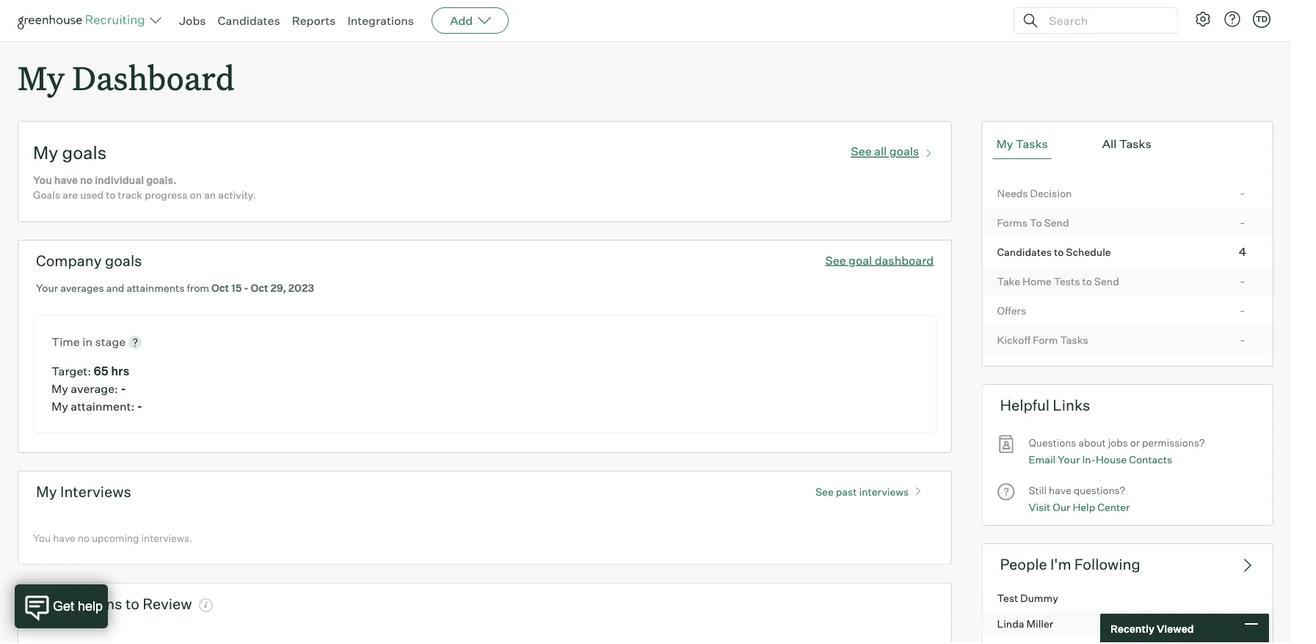 Task type: locate. For each thing, give the bounding box(es) containing it.
1 vertical spatial candidates
[[997, 246, 1052, 259]]

send down schedule
[[1094, 275, 1119, 288]]

are
[[63, 189, 78, 202]]

0 vertical spatial no
[[80, 174, 93, 187]]

see goal dashboard
[[825, 253, 934, 268]]

you
[[33, 174, 52, 187], [33, 532, 51, 545]]

goals up and
[[105, 252, 142, 270]]

jobs link
[[179, 13, 206, 28]]

no inside you have no individual goals. goals are used to track progress on an activity.
[[80, 174, 93, 187]]

on
[[190, 189, 202, 202]]

2 oct from the left
[[251, 282, 268, 295]]

0 horizontal spatial send
[[1044, 216, 1069, 229]]

no for upcoming
[[78, 532, 89, 545]]

from
[[187, 282, 209, 295]]

no
[[80, 174, 93, 187], [78, 532, 89, 545]]

send right to
[[1044, 216, 1069, 229]]

my
[[18, 56, 65, 99], [997, 137, 1013, 151], [33, 142, 58, 164], [51, 382, 68, 397], [51, 400, 68, 414], [36, 483, 57, 502]]

reports
[[292, 13, 336, 28]]

needs decision
[[997, 187, 1072, 200]]

average:
[[71, 382, 118, 397]]

1 vertical spatial have
[[1049, 485, 1072, 497]]

to
[[1030, 216, 1042, 229]]

have up the our
[[1049, 485, 1072, 497]]

oct left 29,
[[251, 282, 268, 295]]

stage
[[95, 335, 126, 350]]

2 horizontal spatial tasks
[[1119, 137, 1152, 151]]

1 vertical spatial see
[[825, 253, 846, 268]]

miller
[[1027, 618, 1054, 631]]

2 vertical spatial see
[[816, 486, 834, 499]]

your down the 'company'
[[36, 282, 58, 295]]

questions about jobs or permissions? email your in-house contacts
[[1029, 437, 1205, 466]]

0 vertical spatial candidates
[[218, 13, 280, 28]]

1 vertical spatial no
[[78, 532, 89, 545]]

1 vertical spatial you
[[33, 532, 51, 545]]

tasks right form
[[1060, 334, 1089, 347]]

0 horizontal spatial your
[[36, 282, 58, 295]]

still
[[1029, 485, 1047, 497]]

time
[[51, 335, 80, 350]]

1 horizontal spatial candidates
[[997, 246, 1052, 259]]

interviews
[[60, 483, 131, 502]]

goals right all
[[890, 144, 919, 159]]

goals up "used"
[[62, 142, 107, 164]]

have inside you have no individual goals. goals are used to track progress on an activity.
[[54, 174, 78, 187]]

offers
[[997, 304, 1026, 317]]

2 you from the top
[[33, 532, 51, 545]]

all
[[874, 144, 887, 159]]

0 horizontal spatial tasks
[[1016, 137, 1048, 151]]

1 horizontal spatial send
[[1094, 275, 1119, 288]]

my for my tasks
[[997, 137, 1013, 151]]

test
[[997, 592, 1018, 605]]

no left the upcoming
[[78, 532, 89, 545]]

0 vertical spatial see
[[851, 144, 872, 159]]

progress
[[145, 189, 188, 202]]

see left past
[[816, 486, 834, 499]]

see left all
[[851, 144, 872, 159]]

tasks right all at the right
[[1119, 137, 1152, 151]]

Search text field
[[1045, 10, 1164, 31]]

goal
[[849, 253, 872, 268]]

visit our help center link
[[1029, 499, 1130, 516]]

hrs
[[111, 364, 129, 379]]

have down my interviews
[[53, 532, 75, 545]]

your left in-
[[1058, 453, 1080, 466]]

to down individual at the top of the page
[[106, 189, 116, 202]]

integrations link
[[348, 13, 414, 28]]

4
[[1239, 244, 1247, 259]]

have up are
[[54, 174, 78, 187]]

tab list
[[993, 129, 1263, 159]]

see
[[851, 144, 872, 159], [825, 253, 846, 268], [816, 486, 834, 499]]

oct left 15
[[211, 282, 229, 295]]

visit
[[1029, 501, 1051, 514]]

helpful links
[[1000, 397, 1090, 415]]

1 vertical spatial your
[[1058, 453, 1080, 466]]

oct
[[211, 282, 229, 295], [251, 282, 268, 295]]

in-
[[1082, 453, 1096, 466]]

29,
[[271, 282, 286, 295]]

candidates down forms to send
[[997, 246, 1052, 259]]

to right tests
[[1082, 275, 1092, 288]]

2 vertical spatial have
[[53, 532, 75, 545]]

tasks for all tasks
[[1119, 137, 1152, 151]]

recently
[[1111, 623, 1155, 636]]

send
[[1044, 216, 1069, 229], [1094, 275, 1119, 288]]

about
[[1079, 437, 1106, 450]]

1 horizontal spatial your
[[1058, 453, 1080, 466]]

my inside 'button'
[[997, 137, 1013, 151]]

tasks up needs decision
[[1016, 137, 1048, 151]]

you down my interviews
[[33, 532, 51, 545]]

help
[[1073, 501, 1096, 514]]

0 vertical spatial your
[[36, 282, 58, 295]]

see for company goals
[[825, 253, 846, 268]]

linda miller
[[997, 618, 1054, 631]]

test dummy link
[[983, 585, 1273, 611]]

add button
[[432, 7, 509, 34]]

configure image
[[1194, 10, 1212, 28]]

to inside you have no individual goals. goals are used to track progress on an activity.
[[106, 189, 116, 202]]

0 horizontal spatial candidates
[[218, 13, 280, 28]]

tasks inside button
[[1119, 137, 1152, 151]]

1 you from the top
[[33, 174, 52, 187]]

questions?
[[1074, 485, 1125, 497]]

0 vertical spatial you
[[33, 174, 52, 187]]

0 vertical spatial send
[[1044, 216, 1069, 229]]

have inside still have questions? visit our help center
[[1049, 485, 1072, 497]]

no up "used"
[[80, 174, 93, 187]]

to
[[106, 189, 116, 202], [1054, 246, 1064, 259], [1082, 275, 1092, 288], [125, 595, 139, 614]]

attainment:
[[71, 400, 135, 414]]

or
[[1130, 437, 1140, 450]]

0 vertical spatial have
[[54, 174, 78, 187]]

an
[[204, 189, 216, 202]]

1 vertical spatial send
[[1094, 275, 1119, 288]]

see all goals link
[[851, 141, 937, 159]]

tasks inside 'button'
[[1016, 137, 1048, 151]]

1 horizontal spatial tasks
[[1060, 334, 1089, 347]]

candidates
[[218, 13, 280, 28], [997, 246, 1052, 259]]

email your in-house contacts link
[[1029, 452, 1173, 468]]

averages
[[60, 282, 104, 295]]

center
[[1098, 501, 1130, 514]]

no for individual
[[80, 174, 93, 187]]

interviews.
[[141, 532, 193, 545]]

0 horizontal spatial oct
[[211, 282, 229, 295]]

my dashboard
[[18, 56, 235, 99]]

greenhouse recruiting image
[[18, 12, 150, 29]]

candidates right jobs on the top of page
[[218, 13, 280, 28]]

see left goal
[[825, 253, 846, 268]]

our
[[1053, 501, 1071, 514]]

jobs
[[179, 13, 206, 28]]

reports link
[[292, 13, 336, 28]]

1 horizontal spatial oct
[[251, 282, 268, 295]]

to up take home tests to send
[[1054, 246, 1064, 259]]

forms
[[997, 216, 1028, 229]]

-
[[1240, 186, 1245, 200], [1240, 215, 1245, 230], [1240, 274, 1245, 288], [244, 282, 249, 295], [1240, 303, 1245, 318], [1240, 332, 1245, 347], [121, 382, 126, 397], [137, 400, 142, 414]]

see all goals
[[851, 144, 919, 159]]

you up goals
[[33, 174, 52, 187]]

see for my goals
[[851, 144, 872, 159]]

take home tests to send
[[997, 275, 1119, 288]]

you inside you have no individual goals. goals are used to track progress on an activity.
[[33, 174, 52, 187]]

helpful
[[1000, 397, 1050, 415]]

people
[[1000, 556, 1047, 574]]



Task type: describe. For each thing, give the bounding box(es) containing it.
links
[[1053, 397, 1090, 415]]

you have no individual goals. goals are used to track progress on an activity.
[[33, 174, 256, 202]]

form
[[1033, 334, 1058, 347]]

see for my interviews
[[816, 486, 834, 499]]

used
[[80, 189, 104, 202]]

test dummy
[[997, 592, 1058, 605]]

applications
[[36, 595, 122, 614]]

company goals
[[36, 252, 142, 270]]

viewed
[[1157, 623, 1194, 636]]

in
[[82, 335, 92, 350]]

my goals
[[33, 142, 107, 164]]

decision
[[1030, 187, 1072, 200]]

candidates for candidates to schedule
[[997, 246, 1052, 259]]

jobs
[[1108, 437, 1128, 450]]

65
[[94, 364, 109, 379]]

target:
[[51, 364, 91, 379]]

track
[[118, 189, 143, 202]]

td button
[[1253, 10, 1271, 28]]

still have questions? visit our help center
[[1029, 485, 1130, 514]]

following
[[1075, 556, 1141, 574]]

all tasks
[[1102, 137, 1152, 151]]

interviews
[[859, 486, 909, 499]]

tasks for my tasks
[[1016, 137, 1048, 151]]

goals for company goals
[[105, 252, 142, 270]]

you for you have no individual goals. goals are used to track progress on an activity.
[[33, 174, 52, 187]]

and
[[106, 282, 124, 295]]

to left review
[[125, 595, 139, 614]]

home
[[1023, 275, 1052, 288]]

questions
[[1029, 437, 1077, 450]]

company
[[36, 252, 102, 270]]

applications to review
[[36, 595, 192, 614]]

kickoff form tasks
[[997, 334, 1089, 347]]

my for my goals
[[33, 142, 58, 164]]

have for help
[[1049, 485, 1072, 497]]

individual
[[95, 174, 144, 187]]

dashboard
[[72, 56, 235, 99]]

email
[[1029, 453, 1056, 466]]

attainments
[[127, 282, 185, 295]]

past
[[836, 486, 857, 499]]

i'm
[[1050, 556, 1071, 574]]

your inside questions about jobs or permissions? email your in-house contacts
[[1058, 453, 1080, 466]]

you have no upcoming interviews.
[[33, 532, 193, 545]]

td
[[1256, 14, 1268, 24]]

recently viewed
[[1111, 623, 1194, 636]]

permissions?
[[1142, 437, 1205, 450]]

linda miller link
[[983, 611, 1273, 637]]

see past interviews
[[816, 486, 909, 499]]

15
[[231, 282, 242, 295]]

activity.
[[218, 189, 256, 202]]

linda
[[997, 618, 1025, 631]]

add
[[450, 13, 473, 28]]

house
[[1096, 453, 1127, 466]]

goals for my goals
[[62, 142, 107, 164]]

time in
[[51, 335, 95, 350]]

people i'm following
[[1000, 556, 1141, 574]]

your averages and attainments from oct 15 - oct 29, 2023
[[36, 282, 314, 295]]

integrations
[[348, 13, 414, 28]]

my tasks button
[[993, 129, 1052, 159]]

take
[[997, 275, 1020, 288]]

schedule
[[1066, 246, 1111, 259]]

you for you have no upcoming interviews.
[[33, 532, 51, 545]]

candidates to schedule
[[997, 246, 1111, 259]]

1 oct from the left
[[211, 282, 229, 295]]

people i'm following link
[[982, 544, 1274, 585]]

see goal dashboard link
[[825, 253, 934, 268]]

goals
[[33, 189, 60, 202]]

kickoff
[[997, 334, 1031, 347]]

my tasks
[[997, 137, 1048, 151]]

2023
[[288, 282, 314, 295]]

tests
[[1054, 275, 1080, 288]]

upcoming
[[92, 532, 139, 545]]

my for my dashboard
[[18, 56, 65, 99]]

tab list containing my tasks
[[993, 129, 1263, 159]]

candidates for candidates
[[218, 13, 280, 28]]

td button
[[1250, 7, 1274, 31]]

needs
[[997, 187, 1028, 200]]

all
[[1102, 137, 1117, 151]]

my for my interviews
[[36, 483, 57, 502]]

dummy
[[1021, 592, 1058, 605]]

target: 65 hrs my average: - my attainment: -
[[51, 364, 142, 414]]

have for goals
[[54, 174, 78, 187]]

candidates link
[[218, 13, 280, 28]]

dashboard
[[875, 253, 934, 268]]

my interviews
[[36, 483, 131, 502]]



Task type: vqa. For each thing, say whether or not it's contained in the screenshot.
All on the right top of the page
yes



